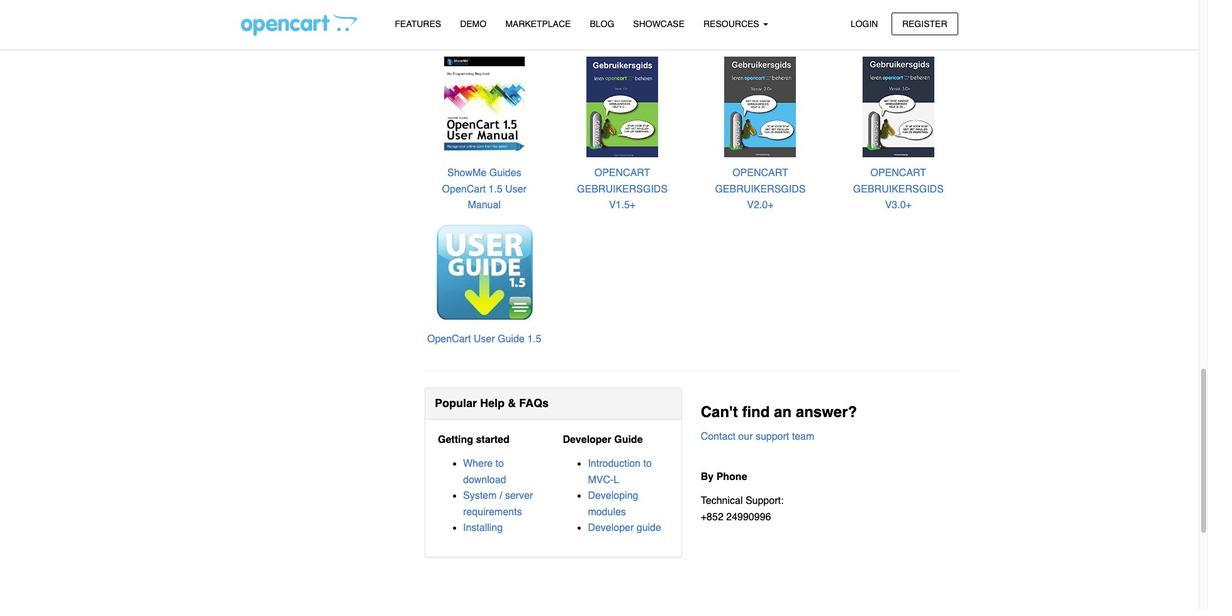 Task type: locate. For each thing, give the bounding box(es) containing it.
marketplace link
[[496, 13, 581, 35]]

to right introduction
[[644, 458, 652, 470]]

getting
[[440, 2, 473, 13], [438, 434, 473, 446]]

developer down modules
[[588, 523, 634, 534]]

0 horizontal spatial gebruikersgids
[[577, 184, 668, 195]]

1.5 for opencart
[[489, 184, 503, 195]]

technical support: +852 24990996
[[701, 495, 784, 523]]

3 gebruikersgids from the left
[[853, 184, 944, 195]]

to inside where to download system / server requirements installing
[[496, 458, 504, 470]]

0 horizontal spatial edition)
[[771, 34, 805, 45]]

opencart inside opencart gebruikersgids v2.0+
[[733, 168, 789, 179]]

24990996
[[727, 512, 771, 523]]

1 vertical spatial getting
[[438, 434, 473, 446]]

&
[[508, 397, 516, 410]]

gebruikersgids up v1.5+
[[577, 184, 668, 195]]

resources link
[[694, 13, 778, 35]]

opencart up v1.5+
[[595, 168, 650, 179]]

1 gebruikersgids from the left
[[577, 184, 668, 195]]

1 horizontal spatial 1.5
[[528, 334, 542, 345]]

1 vertical spatial guide
[[498, 334, 525, 345]]

to for where to download
[[496, 458, 504, 470]]

system
[[463, 490, 497, 502]]

2 opencart from the left
[[733, 168, 789, 179]]

login
[[851, 19, 878, 29]]

with
[[511, 2, 529, 13]]

developer up introduction
[[563, 434, 612, 446]]

guides
[[490, 168, 521, 179]]

guide
[[609, 18, 636, 29], [498, 334, 525, 345], [614, 434, 643, 446]]

modules
[[588, 507, 626, 518]]

login link
[[840, 12, 889, 35]]

development
[[455, 34, 514, 45]]

popular help & faqs
[[435, 397, 549, 410]]

demo
[[460, 19, 487, 29]]

0 horizontal spatial 1.5
[[489, 184, 503, 195]]

0 vertical spatial user
[[505, 184, 527, 195]]

2 horizontal spatial opencart
[[871, 168, 927, 179]]

to
[[496, 458, 504, 470], [644, 458, 652, 470]]

showme guides opencart 1.5 user manual
[[442, 168, 527, 211]]

kompakt
[[888, 2, 926, 13]]

opencart user guide 1.5
[[427, 334, 542, 345]]

getting inside getting started with opencart module development
[[440, 2, 473, 13]]

edition) inside membuat sendiri toko online dengan opencart (indonesian edition)
[[771, 34, 805, 45]]

opencart inside getting started with opencart module development
[[445, 18, 488, 29]]

opencart up v3.0+
[[871, 168, 927, 179]]

can't
[[701, 404, 738, 421]]

0 horizontal spatial opencart
[[595, 168, 650, 179]]

1 horizontal spatial user
[[505, 184, 527, 195]]

developer
[[563, 434, 612, 446], [588, 523, 634, 534]]

support
[[756, 431, 790, 443]]

showcase link
[[624, 13, 694, 35]]

online
[[706, 18, 735, 29]]

gebruikersgids
[[577, 184, 668, 195], [715, 184, 806, 195], [853, 184, 944, 195]]

register
[[903, 19, 948, 29]]

1 to from the left
[[496, 458, 504, 470]]

developing
[[588, 490, 639, 502]]

demo link
[[451, 13, 496, 35]]

edition) down opencart
[[771, 34, 805, 45]]

opencart user guide 1.5 link
[[427, 334, 542, 345]]

1 vertical spatial developer
[[588, 523, 634, 534]]

opencart inside opencart gebruikersgids v1.5+
[[595, 168, 650, 179]]

opencart
[[595, 168, 650, 179], [733, 168, 789, 179], [871, 168, 927, 179]]

getting up demo on the top of the page
[[440, 2, 473, 13]]

0 vertical spatial getting
[[440, 2, 473, 13]]

download
[[463, 474, 506, 486]]

edition) down (web-
[[921, 18, 956, 29]]

/
[[500, 490, 502, 502]]

membuat sendiri toko online dengan opencart (indonesian edition)
[[706, 2, 816, 45]]

blog link
[[581, 13, 624, 35]]

where
[[463, 458, 493, 470]]

0 vertical spatial developer
[[563, 434, 612, 446]]

faqs
[[519, 397, 549, 410]]

1.5 inside showme guides opencart 1.5 user manual
[[489, 184, 503, 195]]

opencart for user
[[427, 334, 471, 345]]

opencart gebruikersgids v2.0+
[[715, 168, 806, 211]]

1 vertical spatial 1.5
[[528, 334, 542, 345]]

gebruikersgids for v2.0+
[[715, 184, 806, 195]]

opencart gebruikersgids v1.5+ image
[[572, 56, 674, 158]]

user
[[505, 184, 527, 195], [474, 334, 495, 345]]

edition) left (german
[[842, 18, 876, 29]]

opencart gebruikersgids v3.0+
[[853, 168, 944, 211]]

opencart gebruikersgids v3.0+ link
[[853, 168, 944, 211]]

features link
[[386, 13, 451, 35]]

1 horizontal spatial to
[[644, 458, 652, 470]]

opencart gebruikersgids v3.0+ image
[[848, 56, 950, 158]]

support:
[[746, 495, 784, 507]]

where to download system / server requirements installing
[[463, 458, 533, 534]]

1 vertical spatial user
[[474, 334, 495, 345]]

showme guides opencart 1.5 user manual link
[[442, 168, 527, 211]]

getting started with opencart module development link
[[440, 2, 529, 45]]

opencart inside 'opencart gebruikersgids v3.0+'
[[871, 168, 927, 179]]

technical
[[701, 495, 743, 507]]

opencart inside opencart 1.4: beginner's guide
[[566, 2, 610, 13]]

2 gebruikersgids from the left
[[715, 184, 806, 195]]

1 horizontal spatial opencart
[[733, 168, 789, 179]]

to inside introduction to mvc-l developing modules developer guide
[[644, 458, 652, 470]]

module
[[491, 18, 524, 29]]

opencart for v1.5+
[[595, 168, 650, 179]]

register link
[[892, 12, 958, 35]]

edition)
[[842, 18, 876, 29], [921, 18, 956, 29], [771, 34, 805, 45]]

1 opencart from the left
[[595, 168, 650, 179]]

opencart user guide 1.5 image
[[434, 222, 535, 324]]

2 horizontal spatial gebruikersgids
[[853, 184, 944, 195]]

0 horizontal spatial to
[[496, 458, 504, 470]]

our
[[739, 431, 753, 443]]

find
[[742, 404, 770, 421]]

getting started with opencart module development
[[440, 2, 529, 45]]

3 opencart from the left
[[871, 168, 927, 179]]

opencart gebruikersgids v1.5+
[[577, 168, 668, 211]]

where to download link
[[463, 458, 506, 486]]

gebruikersgids up v3.0+
[[853, 184, 944, 195]]

getting up where
[[438, 434, 473, 446]]

2 to from the left
[[644, 458, 652, 470]]

0 vertical spatial guide
[[609, 18, 636, 29]]

+852
[[701, 512, 724, 523]]

developer guide
[[563, 434, 643, 446]]

installing link
[[463, 523, 503, 534]]

started
[[476, 434, 510, 446]]

to right where
[[496, 458, 504, 470]]

team
[[792, 431, 815, 443]]

1 horizontal spatial edition)
[[842, 18, 876, 29]]

opencart
[[566, 2, 610, 13], [841, 2, 885, 13], [445, 18, 488, 29], [442, 184, 486, 195], [427, 334, 471, 345]]

opencart inside opencart kompakt (web- edition) (german edition)
[[841, 2, 885, 13]]

opencart 1.4: beginner's guide link
[[566, 2, 679, 29]]

0 vertical spatial 1.5
[[489, 184, 503, 195]]

gebruikersgids up v2.0+
[[715, 184, 806, 195]]

opencart kompakt (web- edition) (german edition) link
[[841, 2, 956, 29]]

blog
[[590, 19, 615, 29]]

1 horizontal spatial gebruikersgids
[[715, 184, 806, 195]]

opencart up v2.0+
[[733, 168, 789, 179]]



Task type: describe. For each thing, give the bounding box(es) containing it.
sendiri
[[755, 2, 787, 13]]

opencart for v3.0+
[[871, 168, 927, 179]]

answer?
[[796, 404, 857, 421]]

marketplace
[[506, 19, 571, 29]]

gebruikersgids for v1.5+
[[577, 184, 668, 195]]

v2.0+
[[747, 200, 774, 211]]

can't find an answer?
[[701, 404, 857, 421]]

requirements
[[463, 507, 522, 518]]

showcase
[[633, 19, 685, 29]]

getting started
[[438, 434, 510, 446]]

started
[[476, 2, 508, 13]]

opencart for kompakt
[[841, 2, 885, 13]]

v3.0+
[[885, 200, 912, 211]]

resources
[[704, 19, 762, 29]]

developer guide link
[[588, 523, 662, 534]]

getting for getting started with opencart module development
[[440, 2, 473, 13]]

l
[[614, 474, 619, 486]]

dengan
[[738, 18, 771, 29]]

opencart for 1.4:
[[566, 2, 610, 13]]

contact
[[701, 431, 736, 443]]

opencart inside showme guides opencart 1.5 user manual
[[442, 184, 486, 195]]

(web-
[[929, 2, 956, 13]]

v1.5+
[[609, 200, 636, 211]]

toko
[[789, 2, 811, 13]]

phone
[[717, 471, 748, 483]]

opencart for v2.0+
[[733, 168, 789, 179]]

2 vertical spatial guide
[[614, 434, 643, 446]]

by
[[701, 471, 714, 483]]

contact our support team
[[701, 431, 815, 443]]

showme guides opencart 1.5 user manual image
[[434, 56, 535, 158]]

manual
[[468, 200, 501, 211]]

1.4:
[[612, 2, 629, 13]]

introduction to mvc-l developing modules developer guide
[[588, 458, 662, 534]]

popular
[[435, 397, 477, 410]]

to for introduction to mvc-l
[[644, 458, 652, 470]]

opencart kompakt (web- edition) (german edition)
[[841, 2, 956, 29]]

help
[[480, 397, 505, 410]]

1.5 for guide
[[528, 334, 542, 345]]

getting for getting started
[[438, 434, 473, 446]]

opencart gebruikersgids v2.0+ image
[[710, 56, 812, 158]]

opencart 1.4: beginner's guide
[[566, 2, 679, 29]]

guide inside opencart 1.4: beginner's guide
[[609, 18, 636, 29]]

opencart gebruikersgids v2.0+ link
[[715, 168, 806, 211]]

gebruikersgids for v3.0+
[[853, 184, 944, 195]]

opencart
[[774, 18, 816, 29]]

(german
[[879, 18, 919, 29]]

membuat
[[711, 2, 753, 13]]

installing
[[463, 523, 503, 534]]

guide
[[637, 523, 662, 534]]

(indonesian
[[716, 34, 769, 45]]

user inside showme guides opencart 1.5 user manual
[[505, 184, 527, 195]]

beginner's
[[632, 2, 679, 13]]

system / server requirements link
[[463, 490, 533, 518]]

opencart gebruikersgids v1.5+ link
[[577, 168, 668, 211]]

membuat sendiri toko online dengan opencart (indonesian edition) link
[[706, 2, 816, 45]]

introduction to mvc-l link
[[588, 458, 652, 486]]

developing modules link
[[588, 490, 639, 518]]

0 horizontal spatial user
[[474, 334, 495, 345]]

contact our support team link
[[701, 431, 815, 443]]

by phone
[[701, 471, 748, 483]]

server
[[505, 490, 533, 502]]

features
[[395, 19, 441, 29]]

2 horizontal spatial edition)
[[921, 18, 956, 29]]

mvc-
[[588, 474, 614, 486]]

developer inside introduction to mvc-l developing modules developer guide
[[588, 523, 634, 534]]

an
[[774, 404, 792, 421]]

introduction
[[588, 458, 641, 470]]

opencart - open source shopping cart solution image
[[241, 13, 357, 36]]

showme
[[448, 168, 487, 179]]



Task type: vqa. For each thing, say whether or not it's contained in the screenshot.
from
no



